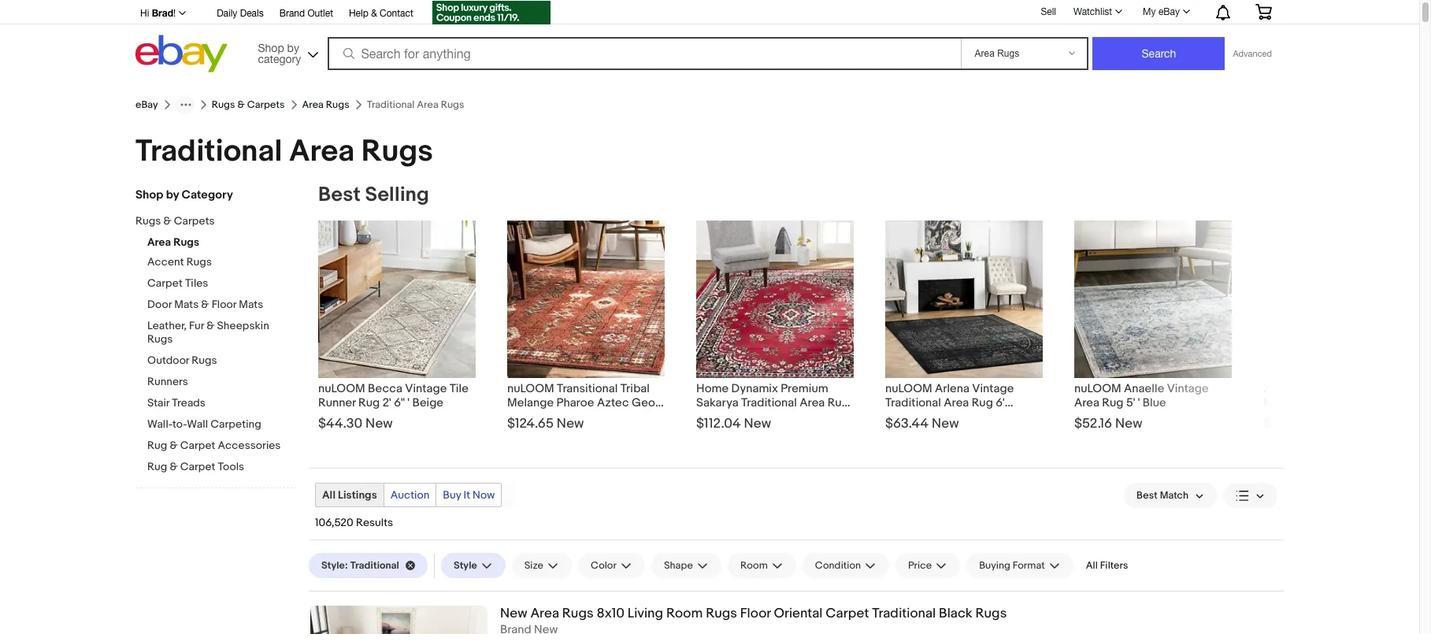 Task type: vqa. For each thing, say whether or not it's contained in the screenshot.
AUDIO to the right
no



Task type: describe. For each thing, give the bounding box(es) containing it.
best match
[[1137, 489, 1189, 502]]

carpet inside 2 skid-resistant area rug kitchen carpet floor mat chocolate brown
[[1307, 395, 1345, 410]]

advanced
[[1233, 49, 1272, 58]]

6' inside nuloom arlena vintage traditional area rug 6' square black
[[996, 395, 1005, 410]]

treads
[[172, 396, 206, 410]]

match
[[1160, 489, 1189, 502]]

floor for new area rugs 8x10 living room rugs floor oriental carpet traditional black rugs
[[740, 606, 771, 622]]

rug inside nuloom arlena vintage traditional area rug 6' square black
[[972, 395, 993, 410]]

kitchen
[[1264, 395, 1304, 410]]

accessories
[[218, 439, 281, 452]]

resistant
[[1304, 381, 1363, 396]]

orange
[[546, 410, 586, 425]]

watchlist link
[[1065, 2, 1130, 21]]

hi brad !
[[140, 7, 176, 19]]

shape button
[[651, 553, 722, 578]]

Search for anything text field
[[330, 39, 958, 69]]

transitional
[[557, 381, 618, 396]]

best match button
[[1124, 483, 1217, 508]]

rugs & carpets
[[212, 98, 285, 111]]

traditional inside nuloom arlena vintage traditional area rug 6' square black
[[885, 395, 941, 410]]

nuloom arlena vintage traditional area rug 6' square black
[[885, 381, 1014, 425]]

92x125
[[766, 410, 803, 425]]

all filters
[[1086, 559, 1128, 572]]

nuloom becca vintage tile runner rug 2' 6" ' beige image
[[318, 221, 476, 378]]

rug inside nuloom becca vintage tile runner rug 2' 6" ' beige $44.30 new
[[359, 395, 380, 410]]

0 vertical spatial rugs & carpets link
[[212, 98, 285, 111]]

square
[[885, 410, 924, 425]]

floor inside rugs & carpets area rugs accent rugs carpet tiles door mats & floor mats leather, fur & sheepskin rugs outdoor rugs runners stair treads wall-to-wall carpeting rug & carpet accessories rug & carpet tools
[[212, 298, 236, 311]]

nuloom for $52.16
[[1075, 381, 1122, 396]]

carpet down wall
[[180, 439, 215, 452]]

new inside 'nuloom anaelle vintage area rug 5' ' blue $52.16 new'
[[1115, 416, 1143, 432]]

accent rugs link
[[147, 255, 297, 270]]

traditional area rugs
[[135, 133, 433, 170]]

best selling main content
[[309, 183, 1431, 634]]

area inside 2 skid-resistant area rug kitchen carpet floor mat chocolate brown
[[1365, 381, 1390, 396]]

auction
[[391, 488, 430, 502]]

black inside nuloom arlena vintage traditional area rug 6' square black
[[926, 410, 956, 425]]

pharoe
[[557, 395, 594, 410]]

2 skid-resistant area rug kitchen carpet floor mat chocolate brown link
[[1264, 378, 1421, 425]]

nuloom for '
[[318, 381, 365, 396]]

nuloom anaelle vintage area rug 5' ' blue link
[[1075, 378, 1232, 410]]

brand outlet link
[[279, 6, 333, 23]]

$124.65 new
[[507, 416, 584, 432]]

vintage for black
[[972, 381, 1014, 396]]

price
[[908, 559, 932, 572]]

$124.65
[[507, 416, 554, 432]]

traditional inside style: traditional link
[[350, 559, 399, 572]]

buy
[[443, 488, 461, 502]]

skid-
[[1273, 381, 1304, 396]]

living
[[628, 606, 663, 622]]

1 vertical spatial room
[[666, 606, 703, 622]]

rugs right ebay link
[[212, 98, 235, 111]]

by for category
[[287, 41, 299, 54]]

2'
[[383, 395, 391, 410]]

account navigation
[[132, 0, 1284, 27]]

color
[[591, 559, 617, 572]]

traditional inside home dynamix premium sakarya traditional area rug oriental red 92x125
[[741, 395, 797, 410]]

rugs up runners link at the left bottom of the page
[[192, 354, 217, 367]]

new area rugs 8x10 living room rugs floor oriental carpet traditional black rugs link
[[500, 606, 1284, 622]]

brad
[[152, 7, 173, 19]]

rug & carpet tools link
[[147, 460, 297, 475]]

buy it now
[[443, 488, 495, 502]]

nuloom transitional tribal melange pharoe aztec geo border orange 6' 7" x 9' image
[[507, 221, 665, 378]]

now
[[473, 488, 495, 502]]

style button
[[441, 553, 506, 578]]

ebay link
[[135, 98, 158, 111]]

rug inside 'nuloom anaelle vintage area rug 5' ' blue $52.16 new'
[[1102, 395, 1124, 410]]

tile
[[450, 381, 469, 396]]

area inside home dynamix premium sakarya traditional area rug oriental red 92x125
[[800, 395, 825, 410]]

vintage for '
[[405, 381, 447, 396]]

area rugs link
[[302, 98, 350, 111]]

my
[[1143, 6, 1156, 17]]

nuloom arlena vintage traditional area rug 6' square black link
[[885, 378, 1043, 425]]

none submit inside shop by category banner
[[1093, 37, 1225, 70]]

2 skid-resistant area rug kitchen carpet floor mat chocolate brown image
[[1264, 245, 1421, 354]]

red
[[742, 410, 764, 425]]

chocolate
[[1264, 410, 1335, 425]]

help & contact link
[[349, 6, 413, 23]]

new inside nuloom becca vintage tile runner rug 2' 6" ' beige $44.30 new
[[366, 416, 393, 432]]

category
[[182, 187, 233, 202]]

home dynamix premium sakarya traditional area rug oriental red 92x125 image
[[696, 221, 854, 378]]

filters
[[1100, 559, 1128, 572]]

all listings link
[[316, 484, 383, 507]]

all for all filters
[[1086, 559, 1098, 572]]

dynamix
[[732, 381, 778, 396]]

nuloom transitional tribal melange pharoe aztec geo border orange 6' 7" x 9'
[[507, 381, 655, 425]]

fur
[[189, 319, 204, 332]]

shop by category
[[258, 41, 301, 65]]

$44.30
[[318, 416, 363, 432]]

rugs up selling
[[361, 133, 433, 170]]

area inside nuloom arlena vintage traditional area rug 6' square black
[[944, 395, 969, 410]]

accent
[[147, 255, 184, 269]]

area inside 'nuloom anaelle vintage area rug 5' ' blue $52.16 new'
[[1075, 395, 1100, 410]]

1 vertical spatial black
[[939, 606, 973, 622]]

wall
[[187, 418, 208, 431]]

your shopping cart image
[[1255, 4, 1273, 20]]

home dynamix premium sakarya traditional area rug oriental red 92x125
[[696, 381, 849, 425]]

oriental inside home dynamix premium sakarya traditional area rug oriental red 92x125
[[696, 410, 739, 425]]

2 mats from the left
[[239, 298, 263, 311]]

best for best match
[[1137, 489, 1158, 502]]

carpets for rugs & carpets
[[247, 98, 285, 111]]

$63.44
[[885, 416, 929, 432]]

area rugs
[[302, 98, 350, 111]]

new area rugs 8x10 living room rugs floor oriental carpet traditional black rugs
[[500, 606, 1007, 622]]

shop by category banner
[[132, 0, 1284, 76]]

floor for 2 skid-resistant area rug kitchen carpet floor mat chocolate brown
[[1348, 395, 1374, 410]]

buying
[[979, 559, 1011, 572]]

condition
[[815, 559, 861, 572]]

2 skid-resistant area rug kitchen carpet floor mat chocolate brown
[[1264, 381, 1415, 425]]

buying format button
[[967, 553, 1074, 578]]

rugs up traditional area rugs
[[326, 98, 350, 111]]

auction link
[[384, 484, 436, 507]]

size button
[[512, 553, 572, 578]]

rug & carpet accessories link
[[147, 439, 297, 454]]

runner
[[318, 395, 356, 410]]

6"
[[394, 395, 405, 410]]

$39.95
[[1264, 416, 1304, 432]]

wall-to-wall carpeting link
[[147, 418, 297, 432]]

watchlist
[[1074, 6, 1112, 17]]

rugs down the shop by category
[[135, 214, 161, 228]]



Task type: locate. For each thing, give the bounding box(es) containing it.
to-
[[173, 418, 187, 431]]

nuloom anaelle vintage area rug 5' ' blue $52.16 new
[[1075, 381, 1209, 432]]

buying format
[[979, 559, 1045, 572]]

carpet tiles link
[[147, 277, 297, 291]]

1 horizontal spatial '
[[1138, 395, 1140, 410]]

& inside help & contact link
[[371, 8, 377, 19]]

nuloom up $52.16
[[1075, 381, 1122, 396]]

rug inside home dynamix premium sakarya traditional area rug oriental red 92x125
[[828, 395, 849, 410]]

1 horizontal spatial 6'
[[996, 395, 1005, 410]]

traditional inside new area rugs 8x10 living room rugs floor oriental carpet traditional black rugs link
[[872, 606, 936, 622]]

1 ' from the left
[[408, 395, 410, 410]]

all up 106,520
[[322, 488, 336, 502]]

help & contact
[[349, 8, 413, 19]]

0 horizontal spatial vintage
[[405, 381, 447, 396]]

anaelle
[[1124, 381, 1165, 396]]

premium
[[781, 381, 829, 396]]

nuloom
[[318, 381, 365, 396], [507, 381, 554, 396], [885, 381, 933, 396], [1075, 381, 1122, 396]]

room up new area rugs 8x10 living room rugs floor oriental carpet traditional black rugs
[[740, 559, 768, 572]]

hi
[[140, 8, 149, 19]]

all
[[322, 488, 336, 502], [1086, 559, 1098, 572]]

vintage right 6"
[[405, 381, 447, 396]]

1 vertical spatial rugs & carpets link
[[135, 214, 285, 229]]

$112.04
[[696, 416, 741, 432]]

$39.95 new
[[1264, 416, 1334, 432]]

shop by category
[[135, 187, 233, 202]]

by inside shop by category
[[287, 41, 299, 54]]

6' right arlena
[[996, 395, 1005, 410]]

arlena
[[935, 381, 970, 396]]

!
[[173, 8, 176, 19]]

my ebay link
[[1134, 2, 1197, 21]]

carpet down 'accent'
[[147, 277, 183, 290]]

vintage right arlena
[[972, 381, 1014, 396]]

0 horizontal spatial best
[[318, 183, 361, 207]]

room button
[[728, 553, 796, 578]]

nuloom inside nuloom arlena vintage traditional area rug 6' square black
[[885, 381, 933, 396]]

format
[[1013, 559, 1045, 572]]

1 horizontal spatial floor
[[740, 606, 771, 622]]

&
[[371, 8, 377, 19], [237, 98, 245, 111], [163, 214, 171, 228], [201, 298, 209, 311], [207, 319, 215, 332], [170, 439, 178, 452], [170, 460, 178, 473]]

2 vintage from the left
[[972, 381, 1014, 396]]

by down brand
[[287, 41, 299, 54]]

beige
[[412, 395, 444, 410]]

0 vertical spatial floor
[[212, 298, 236, 311]]

my ebay
[[1143, 6, 1180, 17]]

106,520
[[315, 516, 354, 529]]

1 vertical spatial best
[[1137, 489, 1158, 502]]

outdoor
[[147, 354, 189, 367]]

0 vertical spatial ebay
[[1159, 6, 1180, 17]]

0 horizontal spatial shop
[[135, 187, 163, 202]]

nuloom for orange
[[507, 381, 554, 396]]

contact
[[380, 8, 413, 19]]

6' left 7"
[[589, 410, 598, 425]]

view: list view image
[[1236, 487, 1265, 504]]

all filters button
[[1080, 553, 1135, 578]]

rugs left 8x10
[[562, 606, 594, 622]]

1 horizontal spatial all
[[1086, 559, 1098, 572]]

5'
[[1126, 395, 1136, 410]]

1 horizontal spatial carpets
[[247, 98, 285, 111]]

0 vertical spatial best
[[318, 183, 361, 207]]

0 horizontal spatial '
[[408, 395, 410, 410]]

1 horizontal spatial ebay
[[1159, 6, 1180, 17]]

7"
[[601, 410, 611, 425]]

oriental down room dropdown button
[[774, 606, 823, 622]]

shop for shop by category
[[135, 187, 163, 202]]

1 horizontal spatial room
[[740, 559, 768, 572]]

' right 5'
[[1138, 395, 1140, 410]]

mats up fur
[[174, 298, 199, 311]]

2 horizontal spatial vintage
[[1167, 381, 1209, 396]]

x
[[614, 410, 620, 425]]

vintage inside 'nuloom anaelle vintage area rug 5' ' blue $52.16 new'
[[1167, 381, 1209, 396]]

vintage for $52.16
[[1167, 381, 1209, 396]]

floor down carpet tiles link
[[212, 298, 236, 311]]

floor inside 2 skid-resistant area rug kitchen carpet floor mat chocolate brown
[[1348, 395, 1374, 410]]

shape
[[664, 559, 693, 572]]

sell
[[1041, 6, 1056, 17]]

get the coupon image
[[432, 1, 550, 24]]

home dynamix premium sakarya traditional area rug oriental red 92x125 link
[[696, 378, 854, 425]]

all for all listings
[[322, 488, 336, 502]]

black down arlena
[[926, 410, 956, 425]]

wall-
[[147, 418, 173, 431]]

shop inside shop by category
[[258, 41, 284, 54]]

0 vertical spatial room
[[740, 559, 768, 572]]

2 vertical spatial floor
[[740, 606, 771, 622]]

1 vertical spatial shop
[[135, 187, 163, 202]]

results
[[356, 516, 393, 529]]

mats up sheepskin
[[239, 298, 263, 311]]

best left selling
[[318, 183, 361, 207]]

carpet down condition dropdown button
[[826, 606, 869, 622]]

0 vertical spatial black
[[926, 410, 956, 425]]

area inside rugs & carpets area rugs accent rugs carpet tiles door mats & floor mats leather, fur & sheepskin rugs outdoor rugs runners stair treads wall-to-wall carpeting rug & carpet accessories rug & carpet tools
[[147, 236, 171, 249]]

style: traditional link
[[309, 553, 428, 578]]

0 horizontal spatial room
[[666, 606, 703, 622]]

2 horizontal spatial floor
[[1348, 395, 1374, 410]]

0 horizontal spatial by
[[166, 187, 179, 202]]

0 horizontal spatial mats
[[174, 298, 199, 311]]

nuloom up square
[[885, 381, 933, 396]]

vintage right blue
[[1167, 381, 1209, 396]]

style
[[454, 559, 477, 572]]

rugs down buying
[[976, 606, 1007, 622]]

oriental down home
[[696, 410, 739, 425]]

best selling
[[318, 183, 429, 207]]

by left category
[[166, 187, 179, 202]]

1 nuloom from the left
[[318, 381, 365, 396]]

1 vertical spatial floor
[[1348, 395, 1374, 410]]

daily deals
[[217, 8, 264, 19]]

floor
[[212, 298, 236, 311], [1348, 395, 1374, 410], [740, 606, 771, 622]]

3 vintage from the left
[[1167, 381, 1209, 396]]

2 ' from the left
[[1138, 395, 1140, 410]]

1 mats from the left
[[174, 298, 199, 311]]

floor down room dropdown button
[[740, 606, 771, 622]]

1 vertical spatial ebay
[[135, 98, 158, 111]]

shop for shop by category
[[258, 41, 284, 54]]

border
[[507, 410, 544, 425]]

' inside nuloom becca vintage tile runner rug 2' 6" ' beige $44.30 new
[[408, 395, 410, 410]]

1 horizontal spatial best
[[1137, 489, 1158, 502]]

vintage inside nuloom arlena vintage traditional area rug 6' square black
[[972, 381, 1014, 396]]

0 horizontal spatial floor
[[212, 298, 236, 311]]

aztec
[[597, 395, 629, 410]]

0 horizontal spatial oriental
[[696, 410, 739, 425]]

room inside dropdown button
[[740, 559, 768, 572]]

category
[[258, 52, 301, 65]]

1 vintage from the left
[[405, 381, 447, 396]]

8x10
[[597, 606, 625, 622]]

all listings
[[322, 488, 377, 502]]

carpets for rugs & carpets area rugs accent rugs carpet tiles door mats & floor mats leather, fur & sheepskin rugs outdoor rugs runners stair treads wall-to-wall carpeting rug & carpet accessories rug & carpet tools
[[174, 214, 215, 228]]

1 horizontal spatial by
[[287, 41, 299, 54]]

rugs up tiles
[[186, 255, 212, 269]]

listings
[[338, 488, 377, 502]]

1 horizontal spatial oriental
[[774, 606, 823, 622]]

stair
[[147, 396, 169, 410]]

6' inside nuloom transitional tribal melange pharoe aztec geo border orange 6' 7" x 9'
[[589, 410, 598, 425]]

runners
[[147, 375, 188, 388]]

' inside 'nuloom anaelle vintage area rug 5' ' blue $52.16 new'
[[1138, 395, 1140, 410]]

tools
[[218, 460, 244, 473]]

nuloom anaelle vintage area rug 5' ' blue image
[[1075, 221, 1232, 378]]

leather, fur & sheepskin rugs link
[[147, 319, 297, 347]]

geo
[[632, 395, 655, 410]]

0 vertical spatial shop
[[258, 41, 284, 54]]

2
[[1264, 381, 1270, 396]]

rug inside 2 skid-resistant area rug kitchen carpet floor mat chocolate brown
[[1393, 381, 1415, 396]]

1 horizontal spatial mats
[[239, 298, 263, 311]]

best for best selling
[[318, 183, 361, 207]]

all inside button
[[1086, 559, 1098, 572]]

black down price dropdown button
[[939, 606, 973, 622]]

nuloom inside nuloom transitional tribal melange pharoe aztec geo border orange 6' 7" x 9'
[[507, 381, 554, 396]]

best left match
[[1137, 489, 1158, 502]]

ebay inside 'account' navigation
[[1159, 6, 1180, 17]]

style:
[[321, 559, 348, 572]]

2 nuloom from the left
[[507, 381, 554, 396]]

nuloom arlena vintage traditional area rug 6' square black image
[[885, 221, 1043, 378]]

vintage
[[405, 381, 447, 396], [972, 381, 1014, 396], [1167, 381, 1209, 396]]

daily
[[217, 8, 237, 19]]

floor left 'mat'
[[1348, 395, 1374, 410]]

0 horizontal spatial all
[[322, 488, 336, 502]]

sheepskin
[[217, 319, 269, 332]]

1 vertical spatial carpets
[[174, 214, 215, 228]]

carpets down category
[[247, 98, 285, 111]]

carpets
[[247, 98, 285, 111], [174, 214, 215, 228]]

0 horizontal spatial 6'
[[589, 410, 598, 425]]

outdoor rugs link
[[147, 354, 297, 369]]

by for category
[[166, 187, 179, 202]]

rugs up 'accent'
[[173, 236, 199, 249]]

0 vertical spatial all
[[322, 488, 336, 502]]

home
[[696, 381, 729, 396]]

4 nuloom from the left
[[1075, 381, 1122, 396]]

outlet
[[308, 8, 333, 19]]

1 vertical spatial by
[[166, 187, 179, 202]]

106,520 results
[[315, 516, 393, 529]]

1 horizontal spatial shop
[[258, 41, 284, 54]]

leather,
[[147, 319, 187, 332]]

room
[[740, 559, 768, 572], [666, 606, 703, 622]]

3 nuloom from the left
[[885, 381, 933, 396]]

tribal
[[621, 381, 650, 396]]

room right living
[[666, 606, 703, 622]]

1 vertical spatial all
[[1086, 559, 1098, 572]]

0 horizontal spatial carpets
[[174, 214, 215, 228]]

0 vertical spatial by
[[287, 41, 299, 54]]

best inside dropdown button
[[1137, 489, 1158, 502]]

mats
[[174, 298, 199, 311], [239, 298, 263, 311]]

rugs up outdoor
[[147, 332, 173, 346]]

nuloom inside 'nuloom anaelle vintage area rug 5' ' blue $52.16 new'
[[1075, 381, 1122, 396]]

nuloom inside nuloom becca vintage tile runner rug 2' 6" ' beige $44.30 new
[[318, 381, 365, 396]]

all left filters
[[1086, 559, 1098, 572]]

becca
[[368, 381, 402, 396]]

condition button
[[803, 553, 889, 578]]

nuloom up border
[[507, 381, 554, 396]]

1 horizontal spatial vintage
[[972, 381, 1014, 396]]

nuloom transitional tribal melange pharoe aztec geo border orange 6' 7" x 9' link
[[507, 378, 665, 425]]

deals
[[240, 8, 264, 19]]

None submit
[[1093, 37, 1225, 70]]

0 vertical spatial oriental
[[696, 410, 739, 425]]

advanced link
[[1225, 38, 1280, 69]]

carpets inside rugs & carpets area rugs accent rugs carpet tiles door mats & floor mats leather, fur & sheepskin rugs outdoor rugs runners stair treads wall-to-wall carpeting rug & carpet accessories rug & carpet tools
[[174, 214, 215, 228]]

oriental
[[696, 410, 739, 425], [774, 606, 823, 622]]

carpets down the shop by category
[[174, 214, 215, 228]]

' right 6"
[[408, 395, 410, 410]]

vintage inside nuloom becca vintage tile runner rug 2' 6" ' beige $44.30 new
[[405, 381, 447, 396]]

carpet down rug & carpet accessories link
[[180, 460, 215, 473]]

rugs down shape dropdown button
[[706, 606, 737, 622]]

shop left category
[[135, 187, 163, 202]]

0 horizontal spatial ebay
[[135, 98, 158, 111]]

nuloom up "$44.30"
[[318, 381, 365, 396]]

0 vertical spatial carpets
[[247, 98, 285, 111]]

1 vertical spatial oriental
[[774, 606, 823, 622]]

carpet up "$39.95 new"
[[1307, 395, 1345, 410]]

nuloom for black
[[885, 381, 933, 396]]

buy it now link
[[437, 484, 501, 507]]

shop down deals in the top of the page
[[258, 41, 284, 54]]

brand
[[279, 8, 305, 19]]



